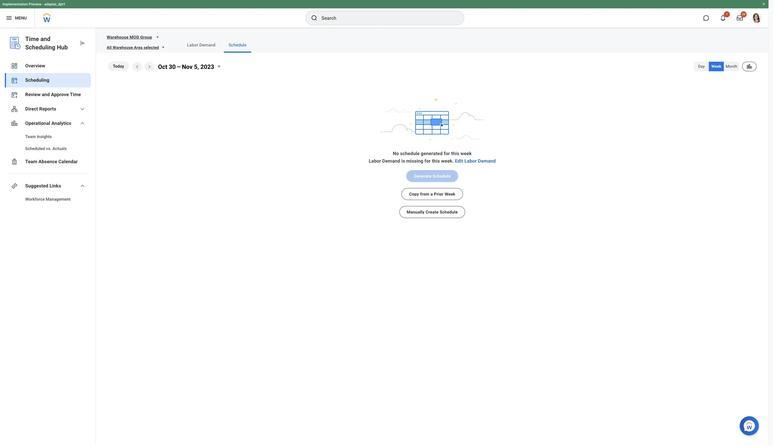 Task type: describe. For each thing, give the bounding box(es) containing it.
chart image inside "operational analytics" dropdown button
[[11, 120, 18, 127]]

workforce
[[25, 197, 45, 202]]

week inside 'button'
[[445, 192, 456, 197]]

0 vertical spatial for
[[444, 151, 450, 157]]

review and approve time link
[[5, 88, 91, 102]]

operational analytics
[[25, 121, 71, 126]]

today
[[113, 64, 124, 69]]

edit labor demand link
[[455, 158, 496, 164]]

month
[[726, 64, 738, 69]]

oct 30 – nov 5, 2023 button
[[156, 62, 225, 71]]

workforce management
[[25, 197, 71, 202]]

0 vertical spatial chart image
[[747, 64, 753, 70]]

2 horizontal spatial demand
[[478, 158, 496, 164]]

preview
[[29, 2, 41, 6]]

workforce management link
[[5, 194, 91, 206]]

missing
[[406, 158, 424, 164]]

generated
[[421, 151, 443, 157]]

scheduled vs. actuals link
[[5, 143, 91, 155]]

no
[[393, 151, 399, 157]]

no schedule generated for this week labor demand is missing for this week. edit labor demand
[[369, 151, 496, 164]]

task timeoff image
[[11, 158, 18, 166]]

30 – nov
[[169, 63, 193, 70]]

generate schedule
[[414, 174, 451, 179]]

labor demand button
[[182, 37, 220, 53]]

1 horizontal spatial time
[[70, 92, 81, 98]]

33 button
[[734, 11, 747, 25]]

Search Workday  search field
[[322, 11, 452, 25]]

dashboard image
[[11, 62, 18, 70]]

suggested
[[25, 183, 48, 189]]

menu button
[[0, 8, 35, 28]]

demand inside 'button'
[[199, 43, 216, 47]]

2 horizontal spatial labor
[[465, 158, 477, 164]]

team absence calendar
[[25, 159, 78, 165]]

scheduled vs. actuals
[[25, 146, 67, 151]]

1 horizontal spatial this
[[451, 151, 459, 157]]

scheduled
[[25, 146, 45, 151]]

and for review
[[42, 92, 50, 98]]

week
[[461, 151, 472, 157]]

analytics
[[51, 121, 71, 126]]

-
[[42, 2, 44, 6]]

and for time
[[40, 35, 50, 43]]

warehouse mod group button
[[103, 31, 163, 43]]

time inside time and scheduling hub
[[25, 35, 39, 43]]

links
[[50, 183, 61, 189]]

adeptai_dpt1
[[44, 2, 65, 6]]

scheduling link
[[5, 73, 91, 88]]

warehouse inside "button"
[[113, 45, 133, 50]]

vs.
[[46, 146, 51, 151]]

schedule inside 'button'
[[229, 43, 247, 47]]

suggested links button
[[5, 179, 91, 194]]

caret down small image for oct 30 – nov 5, 2023 button
[[216, 63, 223, 70]]

view team image
[[11, 106, 18, 113]]

direct
[[25, 106, 38, 112]]

1 vertical spatial schedule
[[433, 174, 451, 179]]

all warehouse area selected
[[107, 45, 159, 50]]

search image
[[311, 14, 318, 22]]

notifications large image
[[720, 15, 726, 21]]

oct 30 – nov 5, 2023 tab panel
[[96, 53, 769, 229]]

generate schedule button
[[407, 170, 458, 182]]

approve
[[51, 92, 69, 98]]

insights
[[37, 134, 52, 139]]

week inside button
[[712, 64, 722, 69]]

time and scheduling hub
[[25, 35, 68, 51]]

33
[[742, 13, 746, 16]]

chevron down small image for links
[[79, 183, 86, 190]]

close environment banner image
[[762, 2, 766, 6]]

labor inside 'button'
[[187, 43, 198, 47]]

schedule
[[400, 151, 420, 157]]

calendar user solid image for review and approve time
[[11, 91, 18, 98]]

review and approve time
[[25, 92, 81, 98]]

scheduling inside scheduling link
[[25, 77, 49, 83]]

inbox large image
[[737, 15, 743, 21]]

menu banner
[[0, 0, 769, 28]]

suggested links
[[25, 183, 61, 189]]

team insights
[[25, 134, 52, 139]]

warehouse mod group
[[107, 35, 152, 40]]

chevron down small image for reports
[[79, 106, 86, 113]]

today button
[[108, 62, 129, 71]]

actuals
[[52, 146, 67, 151]]

overview
[[25, 63, 45, 69]]

team insights link
[[5, 131, 91, 143]]



Task type: locate. For each thing, give the bounding box(es) containing it.
a
[[431, 192, 433, 197]]

hub
[[57, 44, 68, 51]]

2 vertical spatial schedule
[[440, 210, 458, 215]]

0 vertical spatial and
[[40, 35, 50, 43]]

team for team insights
[[25, 134, 36, 139]]

week button
[[709, 62, 724, 71]]

scheduling down overview
[[25, 77, 49, 83]]

implementation
[[2, 2, 28, 6]]

calendar user solid image inside review and approve time link
[[11, 91, 18, 98]]

0 horizontal spatial for
[[425, 158, 431, 164]]

group
[[140, 35, 152, 40]]

0 horizontal spatial labor
[[187, 43, 198, 47]]

1 vertical spatial caret down small image
[[216, 63, 223, 70]]

tab list containing labor demand
[[170, 37, 762, 53]]

scheduling up overview
[[25, 44, 55, 51]]

chevron left small image
[[134, 63, 141, 70]]

1 team from the top
[[25, 134, 36, 139]]

scheduling inside time and scheduling hub
[[25, 44, 55, 51]]

link image
[[11, 183, 18, 190]]

calendar user solid image for scheduling
[[11, 77, 18, 84]]

0 vertical spatial this
[[451, 151, 459, 157]]

time right approve
[[70, 92, 81, 98]]

chevron down small image inside suggested links dropdown button
[[79, 183, 86, 190]]

chevron down small image inside "operational analytics" dropdown button
[[79, 120, 86, 127]]

menu
[[15, 15, 27, 20]]

caret down small image
[[160, 44, 166, 50], [216, 63, 223, 70]]

1 vertical spatial for
[[425, 158, 431, 164]]

chevron down small image for analytics
[[79, 120, 86, 127]]

this
[[451, 151, 459, 157], [432, 158, 440, 164]]

from
[[420, 192, 430, 197]]

1
[[726, 13, 728, 16]]

schedule button
[[224, 37, 251, 53]]

1 vertical spatial week
[[445, 192, 456, 197]]

0 vertical spatial time
[[25, 35, 39, 43]]

1 button
[[717, 11, 730, 25]]

calendar user solid image down dashboard icon
[[11, 77, 18, 84]]

this up edit
[[451, 151, 459, 157]]

1 horizontal spatial labor
[[369, 158, 381, 164]]

manually
[[407, 210, 425, 215]]

warehouse down warehouse mod group
[[113, 45, 133, 50]]

labor
[[187, 43, 198, 47], [369, 158, 381, 164], [465, 158, 477, 164]]

calendar user solid image up view team image
[[11, 91, 18, 98]]

5,
[[194, 63, 199, 70]]

and right review
[[42, 92, 50, 98]]

1 horizontal spatial for
[[444, 151, 450, 157]]

chevron right small image
[[146, 63, 153, 70]]

all warehouse area selected button
[[103, 43, 169, 52]]

justify image
[[5, 14, 13, 22]]

week.
[[441, 158, 454, 164]]

demand up "2023"
[[199, 43, 216, 47]]

review
[[25, 92, 41, 98]]

1 horizontal spatial caret down small image
[[216, 63, 223, 70]]

labor left is
[[369, 158, 381, 164]]

caret down small image down caret down small image
[[160, 44, 166, 50]]

warehouse
[[107, 35, 129, 40], [113, 45, 133, 50]]

0 horizontal spatial week
[[445, 192, 456, 197]]

reports
[[39, 106, 56, 112]]

operational
[[25, 121, 50, 126]]

create
[[426, 210, 439, 215]]

demand down no
[[382, 158, 400, 164]]

calendar user solid image
[[11, 77, 18, 84], [11, 91, 18, 98]]

2 calendar user solid image from the top
[[11, 91, 18, 98]]

tab list
[[170, 37, 762, 53]]

copy from a prior week
[[409, 192, 456, 197]]

edit
[[455, 158, 463, 164]]

oct
[[158, 63, 167, 70]]

profile logan mcneil image
[[752, 13, 762, 24]]

time
[[25, 35, 39, 43], [70, 92, 81, 98]]

1 vertical spatial chart image
[[11, 120, 18, 127]]

management
[[46, 197, 71, 202]]

day button
[[694, 62, 709, 71]]

for
[[444, 151, 450, 157], [425, 158, 431, 164]]

1 vertical spatial chevron down small image
[[79, 120, 86, 127]]

operational analytics button
[[5, 116, 91, 131]]

1 vertical spatial calendar user solid image
[[11, 91, 18, 98]]

oct 30 – nov 5, 2023
[[158, 63, 214, 70]]

caret down small image right "2023"
[[216, 63, 223, 70]]

2023
[[201, 63, 214, 70]]

week right prior
[[445, 192, 456, 197]]

0 vertical spatial schedule
[[229, 43, 247, 47]]

2 chevron down small image from the top
[[79, 120, 86, 127]]

for down generated
[[425, 158, 431, 164]]

0 vertical spatial week
[[712, 64, 722, 69]]

0 vertical spatial calendar user solid image
[[11, 77, 18, 84]]

1 vertical spatial scheduling
[[25, 77, 49, 83]]

this down generated
[[432, 158, 440, 164]]

and up overview link
[[40, 35, 50, 43]]

operational analytics element
[[5, 131, 91, 155]]

caret down small image
[[155, 34, 161, 40]]

area
[[134, 45, 143, 50]]

1 chevron down small image from the top
[[79, 106, 86, 113]]

team
[[25, 134, 36, 139], [25, 159, 37, 165]]

1 horizontal spatial demand
[[382, 158, 400, 164]]

0 vertical spatial scheduling
[[25, 44, 55, 51]]

absence
[[38, 159, 57, 165]]

time and scheduling hub element
[[25, 35, 74, 52]]

1 vertical spatial time
[[70, 92, 81, 98]]

team inside the operational analytics element
[[25, 134, 36, 139]]

caret down small image for all warehouse area selected "button" on the top left
[[160, 44, 166, 50]]

2 scheduling from the top
[[25, 77, 49, 83]]

manually create schedule button
[[400, 206, 465, 218]]

chart image
[[747, 64, 753, 70], [11, 120, 18, 127]]

1 vertical spatial warehouse
[[113, 45, 133, 50]]

3 chevron down small image from the top
[[79, 183, 86, 190]]

warehouse up all at the left top of page
[[107, 35, 129, 40]]

team up 'scheduled'
[[25, 134, 36, 139]]

0 horizontal spatial this
[[432, 158, 440, 164]]

implementation preview -   adeptai_dpt1
[[2, 2, 65, 6]]

schedule
[[229, 43, 247, 47], [433, 174, 451, 179], [440, 210, 458, 215]]

team absence calendar link
[[5, 155, 91, 169]]

time down the menu
[[25, 35, 39, 43]]

1 vertical spatial this
[[432, 158, 440, 164]]

prior
[[434, 192, 444, 197]]

1 calendar user solid image from the top
[[11, 77, 18, 84]]

labor down week
[[465, 158, 477, 164]]

week
[[712, 64, 722, 69], [445, 192, 456, 197]]

caret down small image inside oct 30 – nov 5, 2023 button
[[216, 63, 223, 70]]

chevron down small image inside "direct reports" 'dropdown button'
[[79, 106, 86, 113]]

and
[[40, 35, 50, 43], [42, 92, 50, 98]]

team for team absence calendar
[[25, 159, 37, 165]]

0 horizontal spatial caret down small image
[[160, 44, 166, 50]]

demand right edit
[[478, 158, 496, 164]]

mod
[[130, 35, 139, 40]]

labor demand
[[187, 43, 216, 47]]

caret down small image inside all warehouse area selected "button"
[[160, 44, 166, 50]]

1 scheduling from the top
[[25, 44, 55, 51]]

warehouse inside button
[[107, 35, 129, 40]]

chevron down small image
[[79, 106, 86, 113], [79, 120, 86, 127], [79, 183, 86, 190]]

transformation import image
[[79, 40, 86, 47]]

chart image down view team image
[[11, 120, 18, 127]]

0 vertical spatial team
[[25, 134, 36, 139]]

chart image right month "button" on the right top
[[747, 64, 753, 70]]

1 vertical spatial team
[[25, 159, 37, 165]]

copy from a prior week button
[[402, 188, 463, 200]]

copy
[[409, 192, 419, 197]]

team down 'scheduled'
[[25, 159, 37, 165]]

all
[[107, 45, 112, 50]]

overview link
[[5, 59, 91, 73]]

0 vertical spatial warehouse
[[107, 35, 129, 40]]

0 horizontal spatial time
[[25, 35, 39, 43]]

generate
[[414, 174, 432, 179]]

day
[[698, 64, 705, 69]]

is
[[402, 158, 405, 164]]

direct reports
[[25, 106, 56, 112]]

direct reports button
[[5, 102, 91, 116]]

0 horizontal spatial chart image
[[11, 120, 18, 127]]

and inside time and scheduling hub
[[40, 35, 50, 43]]

labor up oct 30 – nov 5, 2023 button
[[187, 43, 198, 47]]

0 vertical spatial chevron down small image
[[79, 106, 86, 113]]

for up week. at the right
[[444, 151, 450, 157]]

2 vertical spatial chevron down small image
[[79, 183, 86, 190]]

selected
[[144, 45, 159, 50]]

calendar
[[58, 159, 78, 165]]

manually create schedule
[[407, 210, 458, 215]]

0 vertical spatial caret down small image
[[160, 44, 166, 50]]

1 horizontal spatial chart image
[[747, 64, 753, 70]]

month button
[[724, 62, 740, 71]]

calendar user solid image inside scheduling link
[[11, 77, 18, 84]]

scheduling
[[25, 44, 55, 51], [25, 77, 49, 83]]

2 team from the top
[[25, 159, 37, 165]]

week right day
[[712, 64, 722, 69]]

navigation pane region
[[0, 28, 96, 446]]

demand
[[199, 43, 216, 47], [382, 158, 400, 164], [478, 158, 496, 164]]

1 horizontal spatial week
[[712, 64, 722, 69]]

0 horizontal spatial demand
[[199, 43, 216, 47]]

1 vertical spatial and
[[42, 92, 50, 98]]



Task type: vqa. For each thing, say whether or not it's contained in the screenshot.
Organization element
no



